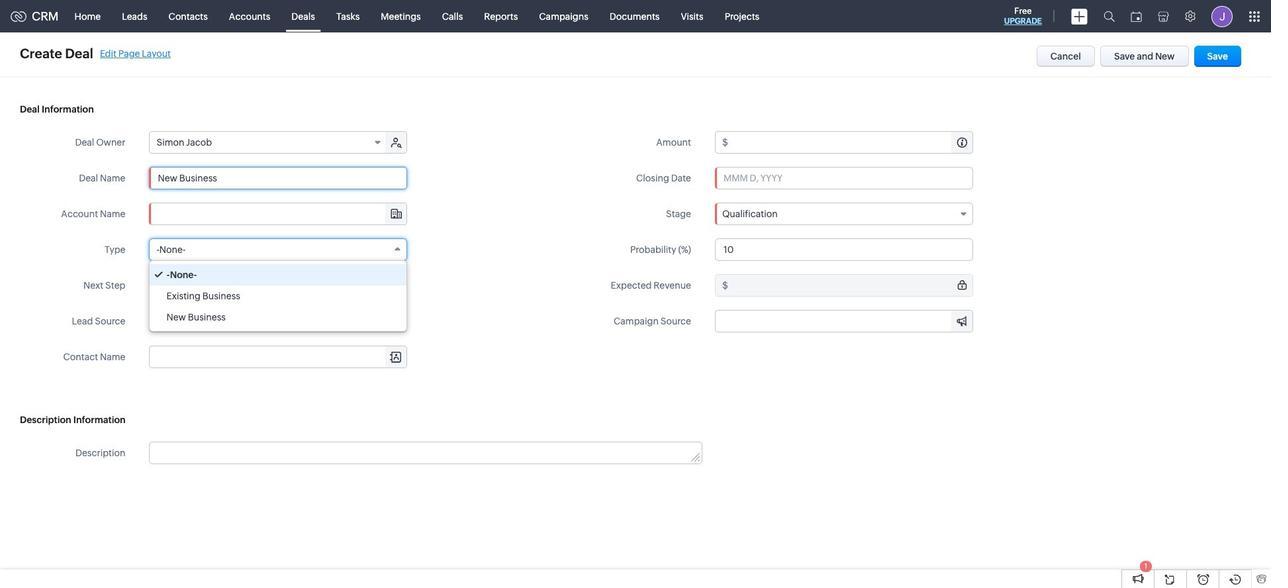 Task type: describe. For each thing, give the bounding box(es) containing it.
1 option from the top
[[150, 264, 407, 285]]

search element
[[1096, 0, 1123, 32]]

calendar image
[[1131, 11, 1142, 22]]

MMM D, YYYY text field
[[715, 167, 974, 189]]

search image
[[1104, 11, 1115, 22]]

3 option from the top
[[150, 307, 407, 328]]

2 option from the top
[[150, 285, 407, 307]]



Task type: vqa. For each thing, say whether or not it's contained in the screenshot.
the Search image
yes



Task type: locate. For each thing, give the bounding box(es) containing it.
option
[[150, 264, 407, 285], [150, 285, 407, 307], [150, 307, 407, 328]]

None text field
[[730, 132, 973, 153], [150, 203, 407, 225], [715, 238, 974, 261], [149, 274, 408, 297], [730, 275, 973, 296], [730, 132, 973, 153], [150, 203, 407, 225], [715, 238, 974, 261], [149, 274, 408, 297], [730, 275, 973, 296]]

None text field
[[149, 167, 408, 189], [150, 346, 407, 368], [150, 442, 702, 464], [149, 167, 408, 189], [150, 346, 407, 368], [150, 442, 702, 464]]

create menu element
[[1064, 0, 1096, 32]]

create menu image
[[1072, 8, 1088, 24]]

profile image
[[1212, 6, 1233, 27]]

list box
[[150, 261, 407, 331]]

profile element
[[1204, 0, 1241, 32]]

None field
[[150, 132, 387, 153], [715, 203, 974, 225], [150, 203, 407, 225], [149, 238, 408, 261], [149, 310, 408, 332], [716, 311, 973, 332], [150, 346, 407, 368], [150, 132, 387, 153], [715, 203, 974, 225], [150, 203, 407, 225], [149, 238, 408, 261], [149, 310, 408, 332], [716, 311, 973, 332], [150, 346, 407, 368]]

logo image
[[11, 11, 26, 22]]



